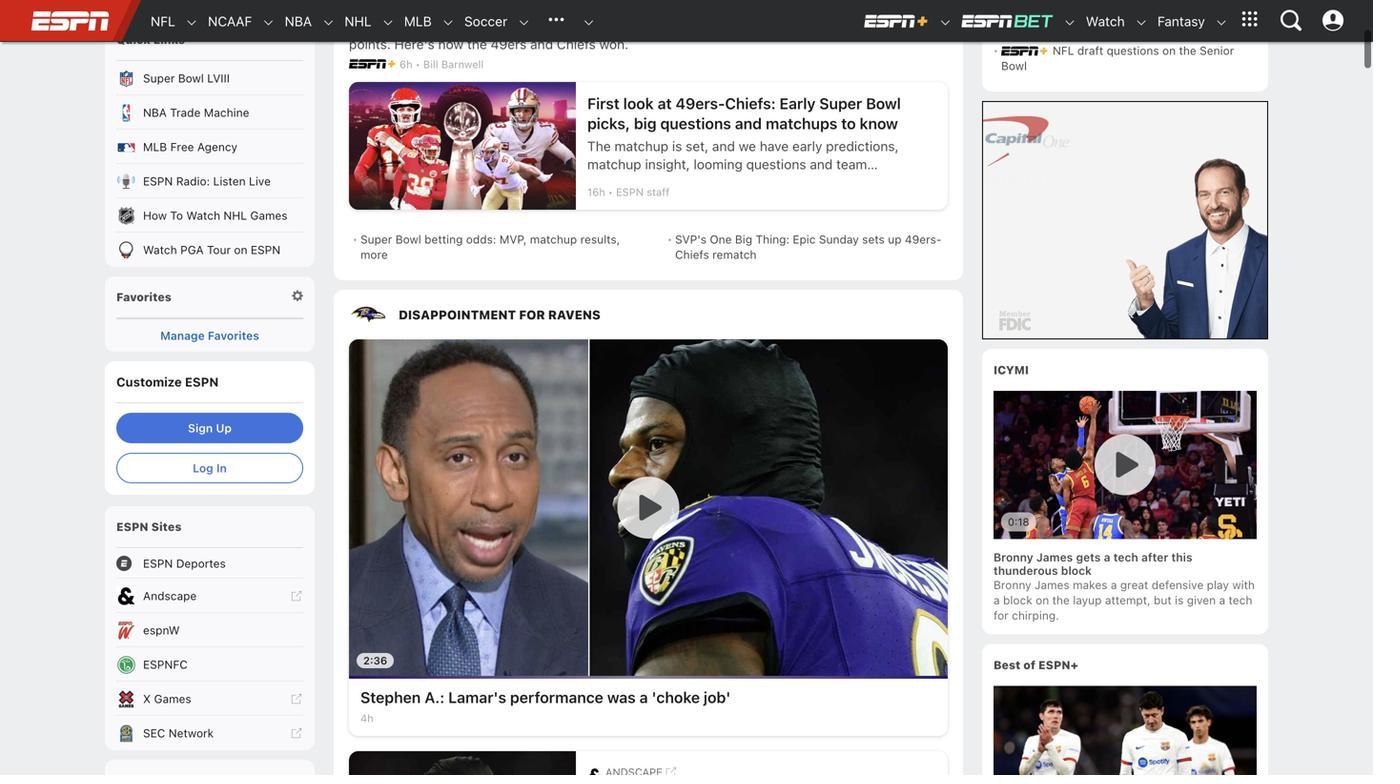 Task type: locate. For each thing, give the bounding box(es) containing it.
0 vertical spatial matchup
[[615, 138, 669, 154]]

mlb up here's
[[404, 13, 432, 29]]

james
[[1037, 551, 1074, 564], [1035, 578, 1070, 592]]

ncaaf
[[208, 13, 252, 29]]

super
[[143, 72, 175, 85], [820, 94, 863, 113], [361, 233, 392, 246]]

bowl up know
[[866, 94, 901, 113]]

a left great
[[1111, 578, 1118, 592]]

2 vertical spatial watch
[[143, 243, 177, 257]]

0 horizontal spatial questions
[[661, 114, 732, 133]]

0 vertical spatial block
[[1062, 564, 1092, 577]]

espn for espn radio: listen live
[[143, 175, 173, 188]]

block up makes
[[1062, 564, 1092, 577]]

0 vertical spatial the
[[349, 18, 373, 34]]

fantasy link
[[1149, 1, 1206, 42]]

chiefs
[[557, 36, 596, 52], [675, 248, 710, 261]]

sec network link
[[105, 716, 315, 751]]

1 horizontal spatial watch
[[186, 209, 220, 222]]

block
[[1062, 564, 1092, 577], [1004, 594, 1033, 607]]

nhl up points.
[[345, 13, 372, 29]]

0 horizontal spatial on
[[234, 243, 248, 257]]

0 horizontal spatial nfl
[[151, 13, 175, 29]]

0 horizontal spatial 49ers-
[[676, 94, 725, 113]]

super inside first look at 49ers-chiefs: early super bowl picks, big questions and matchups to know the matchup is set, and we have early predictions, matchup insight, looming questions and team breakdowns.
[[820, 94, 863, 113]]

first look at 49ers-chiefs: early super bowl picks, big questions and matchups to know the matchup is set, and we have early predictions, matchup insight, looming questions and team breakdowns.
[[588, 94, 901, 190]]

1 horizontal spatial nhl
[[345, 13, 372, 29]]

super down quick links
[[143, 72, 175, 85]]

0 vertical spatial games
[[250, 209, 288, 222]]

a left 17-
[[492, 18, 499, 34]]

james down thunderous
[[1035, 578, 1070, 592]]

bowl left betting
[[396, 233, 422, 246]]

0 horizontal spatial mlb
[[143, 140, 167, 154]]

watch inside "link"
[[1086, 13, 1125, 29]]

1 vertical spatial nba
[[143, 106, 167, 119]]

matchup down big
[[615, 138, 669, 154]]

nhl
[[345, 13, 372, 29], [224, 209, 247, 222]]

49ers- right up
[[905, 233, 942, 246]]

1 vertical spatial block
[[1004, 594, 1033, 607]]

espn right tour
[[251, 243, 281, 257]]

1 vertical spatial bronny
[[994, 578, 1032, 592]]

espn
[[143, 175, 173, 188], [616, 186, 644, 198], [251, 243, 281, 257], [185, 375, 219, 389], [116, 520, 149, 534], [143, 557, 173, 571]]

1 horizontal spatial favorites
[[208, 329, 259, 343]]

0 vertical spatial is
[[672, 138, 682, 154]]

2 horizontal spatial questions
[[1107, 44, 1160, 57]]

matchup inside the super bowl betting odds: mvp, matchup results, more
[[530, 233, 577, 246]]

to up "predictions,"
[[842, 114, 856, 133]]

the
[[704, 18, 724, 34], [467, 36, 487, 52], [1180, 44, 1197, 57], [1053, 594, 1070, 607]]

the right while
[[704, 18, 724, 34]]

a right was
[[640, 689, 648, 707]]

the up points.
[[349, 18, 373, 34]]

bowl down arteta
[[1002, 59, 1028, 73]]

watch
[[1086, 13, 1125, 29], [186, 209, 220, 222], [143, 243, 177, 257]]

job'
[[704, 689, 731, 707]]

favorites right manage
[[208, 329, 259, 343]]

espnfc
[[143, 658, 188, 672]]

0 horizontal spatial the
[[349, 18, 373, 34]]

matchup right mvp,
[[530, 233, 577, 246]]

watch link
[[1077, 1, 1125, 42]]

andscape
[[143, 590, 197, 603]]

super bowl lviii
[[143, 72, 230, 85]]

espn left staff
[[616, 186, 644, 198]]

espn sites
[[116, 520, 182, 534]]

layup
[[1074, 594, 1102, 607]]

machine
[[204, 106, 249, 119]]

0 horizontal spatial nhl
[[224, 209, 247, 222]]

0 vertical spatial questions
[[1107, 44, 1160, 57]]

espn inside "link"
[[143, 175, 173, 188]]

on up chirping.
[[1036, 594, 1050, 607]]

to right links
[[1190, 15, 1201, 29]]

49ers- inside the svp's one big thing: epic sunday sets up 49ers- chiefs rematch
[[905, 233, 942, 246]]

bowl inside nfl draft questions on the senior bowl
[[1002, 59, 1028, 73]]

nfl draft questions on the senior bowl link
[[1002, 36, 1257, 80]]

0 vertical spatial on
[[1163, 44, 1176, 57]]

a down play
[[1220, 594, 1226, 607]]

nfl up links
[[151, 13, 175, 29]]

customize
[[116, 375, 182, 389]]

the left layup
[[1053, 594, 1070, 607]]

0 horizontal spatial block
[[1004, 594, 1033, 607]]

1 vertical spatial on
[[234, 243, 248, 257]]

block up the for at bottom right
[[1004, 594, 1033, 607]]

matchups
[[766, 114, 838, 133]]

deportes
[[176, 557, 226, 571]]

0 horizontal spatial super
[[143, 72, 175, 85]]

thunderous
[[994, 564, 1059, 577]]

2 vertical spatial questions
[[747, 156, 807, 172]]

questions down arteta upset over 'fake news' links to barça job link
[[1107, 44, 1160, 57]]

1 vertical spatial is
[[1176, 594, 1184, 607]]

nba left trade
[[143, 106, 167, 119]]

1 vertical spatial tech
[[1229, 594, 1253, 607]]

on
[[1163, 44, 1176, 57], [234, 243, 248, 257], [1036, 594, 1050, 607]]

sign up
[[188, 422, 232, 435]]

1 horizontal spatial 49ers-
[[905, 233, 942, 246]]

matchup up breakdowns.
[[588, 156, 642, 172]]

font before image
[[116, 556, 135, 571]]

how to watch nhl games
[[143, 209, 288, 222]]

over
[[1072, 15, 1095, 29]]

2 horizontal spatial super
[[820, 94, 863, 113]]

super bowl betting odds: mvp, matchup results, more
[[361, 233, 620, 261]]

0 horizontal spatial favorites
[[116, 291, 172, 304]]

1 horizontal spatial chiefs
[[675, 248, 710, 261]]

1 vertical spatial super
[[820, 94, 863, 113]]

2:36
[[363, 655, 388, 667]]

given
[[1188, 594, 1217, 607]]

0 vertical spatial to
[[1190, 15, 1201, 29]]

best
[[994, 659, 1021, 672]]

1 vertical spatial nfl
[[1053, 44, 1075, 57]]

chiefs inside the svp's one big thing: epic sunday sets up 49ers- chiefs rematch
[[675, 248, 710, 261]]

questions down have
[[747, 156, 807, 172]]

espn right font before 'image'
[[143, 557, 173, 571]]

espn for espn deportes
[[143, 557, 173, 571]]

1 vertical spatial nhl
[[224, 209, 247, 222]]

1 horizontal spatial super
[[361, 233, 392, 246]]

0 vertical spatial mlb
[[404, 13, 432, 29]]

chiefs down "second-"
[[557, 36, 596, 52]]

the down picks,
[[588, 138, 611, 154]]

1 horizontal spatial questions
[[747, 156, 807, 172]]

was
[[607, 689, 636, 707]]

2 vertical spatial super
[[361, 233, 392, 246]]

epic
[[793, 233, 816, 246]]

mlb link
[[395, 1, 432, 42]]

nfl inside nfl draft questions on the senior bowl
[[1053, 44, 1075, 57]]

espn deportes link
[[105, 549, 315, 579]]

is down defensive
[[1176, 594, 1184, 607]]

1 horizontal spatial nba
[[285, 13, 312, 29]]

attempt,
[[1106, 594, 1151, 607]]

sec
[[143, 727, 165, 740]]

espn for espn sites
[[116, 520, 149, 534]]

bill
[[423, 58, 439, 71]]

1 horizontal spatial is
[[1176, 594, 1184, 607]]

log in button
[[116, 453, 303, 484]]

0 horizontal spatial is
[[672, 138, 682, 154]]

is inside bronny james gets a tech after this thunderous block bronny james makes a great defensive play with a block on the layup attempt, but is given a tech for chirping.
[[1176, 594, 1184, 607]]

1 vertical spatial questions
[[661, 114, 732, 133]]

nfl left draft
[[1053, 44, 1075, 57]]

'fake
[[1098, 15, 1125, 29]]

0 vertical spatial james
[[1037, 551, 1074, 564]]

bronny down thunderous
[[994, 578, 1032, 592]]

andscape link
[[105, 579, 315, 613]]

on for questions
[[1163, 44, 1176, 57]]

super for super bowl betting odds: mvp, matchup results, more
[[361, 233, 392, 246]]

0 horizontal spatial to
[[842, 114, 856, 133]]

watch for watch
[[1086, 13, 1125, 29]]

chiefs down svp's
[[675, 248, 710, 261]]

first
[[588, 94, 620, 113]]

soccer link
[[455, 1, 508, 42]]

2 horizontal spatial on
[[1163, 44, 1176, 57]]

super up know
[[820, 94, 863, 113]]

performance
[[510, 689, 604, 707]]

a inside stephen a.: lamar's performance was a 'choke job' 4h
[[640, 689, 648, 707]]

odds:
[[466, 233, 497, 246]]

tour
[[207, 243, 231, 257]]

points.
[[349, 36, 391, 52]]

espn left sites
[[116, 520, 149, 534]]

to
[[1190, 15, 1201, 29], [842, 114, 856, 133]]

mvp,
[[500, 233, 527, 246]]

1 vertical spatial mlb
[[143, 140, 167, 154]]

tech up great
[[1114, 551, 1139, 564]]

0 vertical spatial bronny
[[994, 551, 1034, 564]]

on right tour
[[234, 243, 248, 257]]

customize espn
[[116, 375, 219, 389]]

tech down with
[[1229, 594, 1253, 607]]

on inside nfl draft questions on the senior bowl
[[1163, 44, 1176, 57]]

nhl down listen
[[224, 209, 247, 222]]

on down links
[[1163, 44, 1176, 57]]

lviii
[[207, 72, 230, 85]]

0 horizontal spatial chiefs
[[557, 36, 596, 52]]

super inside the super bowl betting odds: mvp, matchup results, more
[[361, 233, 392, 246]]

1 horizontal spatial block
[[1062, 564, 1092, 577]]

the left senior
[[1180, 44, 1197, 57]]

the
[[349, 18, 373, 34], [588, 138, 611, 154]]

1 vertical spatial watch
[[186, 209, 220, 222]]

1 horizontal spatial to
[[1190, 15, 1201, 29]]

questions up set,
[[661, 114, 732, 133]]

play
[[1208, 578, 1230, 592]]

of
[[1024, 659, 1036, 672]]

1 horizontal spatial on
[[1036, 594, 1050, 607]]

nba left nhl link
[[285, 13, 312, 29]]

bill barnwell
[[423, 58, 484, 71]]

agency
[[197, 140, 238, 154]]

tech
[[1114, 551, 1139, 564], [1229, 594, 1253, 607]]

chiefs inside the lions surrendered a 17-point second-half lead, while the vaunted ravens scored just 10 points. here's how the 49ers and chiefs won.
[[557, 36, 596, 52]]

1 vertical spatial the
[[588, 138, 611, 154]]

is left set,
[[672, 138, 682, 154]]

super up the more
[[361, 233, 392, 246]]

2 vertical spatial matchup
[[530, 233, 577, 246]]

questions inside nfl draft questions on the senior bowl
[[1107, 44, 1160, 57]]

2 vertical spatial on
[[1036, 594, 1050, 607]]

0 vertical spatial super
[[143, 72, 175, 85]]

0 vertical spatial nfl
[[151, 13, 175, 29]]

favorites up manage
[[116, 291, 172, 304]]

1 vertical spatial chiefs
[[675, 248, 710, 261]]

nba for nba trade machine
[[143, 106, 167, 119]]

1 horizontal spatial mlb
[[404, 13, 432, 29]]

live
[[249, 175, 271, 188]]

james left gets on the bottom right of page
[[1037, 551, 1074, 564]]

and inside the lions surrendered a 17-point second-half lead, while the vaunted ravens scored just 10 points. here's how the 49ers and chiefs won.
[[530, 36, 553, 52]]

1 vertical spatial games
[[154, 693, 191, 706]]

0 vertical spatial watch
[[1086, 13, 1125, 29]]

games down live
[[250, 209, 288, 222]]

1 vertical spatial to
[[842, 114, 856, 133]]

0 horizontal spatial games
[[154, 693, 191, 706]]

a.:
[[425, 689, 445, 707]]

lead,
[[635, 18, 665, 34]]

bronny down '0:18'
[[994, 551, 1034, 564]]

2 horizontal spatial watch
[[1086, 13, 1125, 29]]

super for super bowl lviii
[[143, 72, 175, 85]]

games right x
[[154, 693, 191, 706]]

a inside the lions surrendered a 17-point second-half lead, while the vaunted ravens scored just 10 points. here's how the 49ers and chiefs won.
[[492, 18, 499, 34]]

mlb left free
[[143, 140, 167, 154]]

betting
[[425, 233, 463, 246]]

0 vertical spatial nba
[[285, 13, 312, 29]]

1 vertical spatial 49ers-
[[905, 233, 942, 246]]

espn up how
[[143, 175, 173, 188]]

6h
[[400, 58, 413, 71]]

0 vertical spatial tech
[[1114, 551, 1139, 564]]

super bowl lviii link
[[105, 61, 315, 95]]

0 vertical spatial chiefs
[[557, 36, 596, 52]]

is
[[672, 138, 682, 154], [1176, 594, 1184, 607]]

0 horizontal spatial watch
[[143, 243, 177, 257]]

early
[[793, 138, 823, 154]]

49ers- right at
[[676, 94, 725, 113]]

barça
[[1204, 15, 1235, 29]]

1 horizontal spatial tech
[[1229, 594, 1253, 607]]

and down the point
[[530, 36, 553, 52]]

to inside first look at 49ers-chiefs: early super bowl picks, big questions and matchups to know the matchup is set, and we have early predictions, matchup insight, looming questions and team breakdowns.
[[842, 114, 856, 133]]

this
[[1172, 551, 1193, 564]]

0 vertical spatial 49ers-
[[676, 94, 725, 113]]

is inside first look at 49ers-chiefs: early super bowl picks, big questions and matchups to know the matchup is set, and we have early predictions, matchup insight, looming questions and team breakdowns.
[[672, 138, 682, 154]]

mlb for mlb free agency
[[143, 140, 167, 154]]

1 horizontal spatial nfl
[[1053, 44, 1075, 57]]

1 horizontal spatial the
[[588, 138, 611, 154]]

0 horizontal spatial nba
[[143, 106, 167, 119]]

bowl
[[1002, 59, 1028, 73], [178, 72, 204, 85], [866, 94, 901, 113], [396, 233, 422, 246]]



Task type: describe. For each thing, give the bounding box(es) containing it.
0 vertical spatial favorites
[[116, 291, 172, 304]]

scored
[[828, 18, 871, 34]]

network
[[169, 727, 214, 740]]

bronny james gets a tech after this thunderous block link
[[994, 551, 1193, 577]]

news'
[[1128, 15, 1159, 29]]

bowl inside first look at 49ers-chiefs: early super bowl picks, big questions and matchups to know the matchup is set, and we have early predictions, matchup insight, looming questions and team breakdowns.
[[866, 94, 901, 113]]

bowl left lviii
[[178, 72, 204, 85]]

won.
[[600, 36, 629, 52]]

mlb for mlb
[[404, 13, 432, 29]]

early
[[780, 94, 816, 113]]

advertisement element
[[983, 101, 1269, 340]]

soccer
[[465, 13, 508, 29]]

bowl inside the super bowl betting odds: mvp, matchup results, more
[[396, 233, 422, 246]]

up
[[216, 422, 232, 435]]

listen
[[213, 175, 246, 188]]

nba trade machine link
[[105, 95, 315, 130]]

on for tour
[[234, 243, 248, 257]]

watch pga tour on espn link
[[105, 233, 315, 267]]

sets
[[863, 233, 885, 246]]

1 horizontal spatial games
[[250, 209, 288, 222]]

predictions,
[[826, 138, 899, 154]]

up
[[888, 233, 902, 246]]

job
[[1238, 15, 1255, 29]]

0 vertical spatial nhl
[[345, 13, 372, 29]]

manage favorites link
[[116, 329, 303, 343]]

stephen
[[361, 689, 421, 707]]

trade
[[170, 106, 201, 119]]

espn for espn staff
[[616, 186, 644, 198]]

ravens
[[780, 18, 825, 34]]

the inside bronny james gets a tech after this thunderous block bronny james makes a great defensive play with a block on the layup attempt, but is given a tech for chirping.
[[1053, 594, 1070, 607]]

sign up button
[[116, 413, 303, 444]]

nba for nba
[[285, 13, 312, 29]]

'choke
[[652, 689, 700, 707]]

gets
[[1077, 551, 1101, 564]]

nba trade machine
[[143, 106, 249, 119]]

great
[[1121, 578, 1149, 592]]

1 vertical spatial matchup
[[588, 156, 642, 172]]

1 vertical spatial favorites
[[208, 329, 259, 343]]

one
[[710, 233, 732, 246]]

a up the for at bottom right
[[994, 594, 1000, 607]]

best of espn+
[[994, 659, 1079, 672]]

links
[[1162, 15, 1187, 29]]

icymi
[[994, 363, 1029, 377]]

on inside bronny james gets a tech after this thunderous block bronny james makes a great defensive play with a block on the layup attempt, but is given a tech for chirping.
[[1036, 594, 1050, 607]]

nhl link
[[335, 1, 372, 42]]

barnwell
[[442, 58, 484, 71]]

arteta upset over 'fake news' links to barça job
[[1002, 15, 1255, 29]]

1 vertical spatial james
[[1035, 578, 1070, 592]]

nfl for nfl
[[151, 13, 175, 29]]

ncaaf link
[[199, 1, 252, 42]]

upset
[[1038, 15, 1069, 29]]

manage favorites
[[160, 329, 259, 343]]

draft
[[1078, 44, 1104, 57]]

pga
[[180, 243, 204, 257]]

espn deportes
[[143, 557, 226, 571]]

how to watch nhl games link
[[105, 198, 315, 233]]

ravens
[[548, 308, 601, 322]]

the inside nfl draft questions on the senior bowl
[[1180, 44, 1197, 57]]

more
[[361, 248, 388, 261]]

makes
[[1073, 578, 1108, 592]]

mlb free agency link
[[105, 130, 315, 164]]

2 bronny from the top
[[994, 578, 1032, 592]]

nfl link
[[141, 1, 175, 42]]

the inside first look at 49ers-chiefs: early super bowl picks, big questions and matchups to know the matchup is set, and we have early predictions, matchup insight, looming questions and team breakdowns.
[[588, 138, 611, 154]]

49ers- inside first look at 49ers-chiefs: early super bowl picks, big questions and matchups to know the matchup is set, and we have early predictions, matchup insight, looming questions and team breakdowns.
[[676, 94, 725, 113]]

espn up sign
[[185, 375, 219, 389]]

svp's
[[675, 233, 707, 246]]

big
[[735, 233, 753, 246]]

know
[[860, 114, 899, 133]]

we
[[739, 138, 757, 154]]

and up looming
[[713, 138, 736, 154]]

watch for watch pga tour on espn
[[143, 243, 177, 257]]

staff
[[647, 186, 670, 198]]

to
[[170, 209, 183, 222]]

espn radio: listen live link
[[105, 164, 315, 198]]

lions
[[376, 18, 409, 34]]

quick
[[116, 33, 151, 46]]

big
[[634, 114, 657, 133]]

links
[[153, 33, 185, 46]]

rematch
[[713, 248, 757, 261]]

radio:
[[176, 175, 210, 188]]

but
[[1154, 594, 1172, 607]]

sec network
[[143, 727, 214, 740]]

the inside the lions surrendered a 17-point second-half lead, while the vaunted ravens scored just 10 points. here's how the 49ers and chiefs won.
[[349, 18, 373, 34]]

the down soccer on the left top of page
[[467, 36, 487, 52]]

nfl for nfl draft questions on the senior bowl
[[1053, 44, 1075, 57]]

arteta upset over 'fake news' links to barça job link
[[1002, 8, 1257, 36]]

mlb free agency
[[143, 140, 238, 154]]

surrendered
[[413, 18, 488, 34]]

espnfc link
[[105, 648, 315, 682]]

1 bronny from the top
[[994, 551, 1034, 564]]

after
[[1142, 551, 1169, 564]]

and down early
[[810, 156, 833, 172]]

espnw link
[[105, 613, 315, 648]]

a right gets on the bottom right of page
[[1104, 551, 1111, 564]]

10
[[900, 18, 914, 34]]

stephen a.: lamar's performance was a 'choke job' 4h
[[361, 689, 731, 725]]

sign
[[188, 422, 213, 435]]

just
[[874, 18, 896, 34]]

nba link
[[275, 1, 312, 42]]

and down chiefs:
[[735, 114, 762, 133]]

senior
[[1200, 44, 1235, 57]]

x games
[[143, 693, 191, 706]]

nfl draft questions on the senior bowl
[[1002, 44, 1235, 73]]

while
[[668, 18, 700, 34]]

second-
[[557, 18, 608, 34]]

breakdowns.
[[588, 175, 666, 190]]

here's
[[395, 36, 435, 52]]

for
[[519, 308, 545, 322]]

0 horizontal spatial tech
[[1114, 551, 1139, 564]]

espn+
[[1039, 659, 1079, 672]]

espn radio: listen live
[[143, 175, 271, 188]]

4h
[[361, 713, 374, 725]]

arteta
[[1002, 15, 1035, 29]]



Task type: vqa. For each thing, say whether or not it's contained in the screenshot.
bottommost "Mlb"
yes



